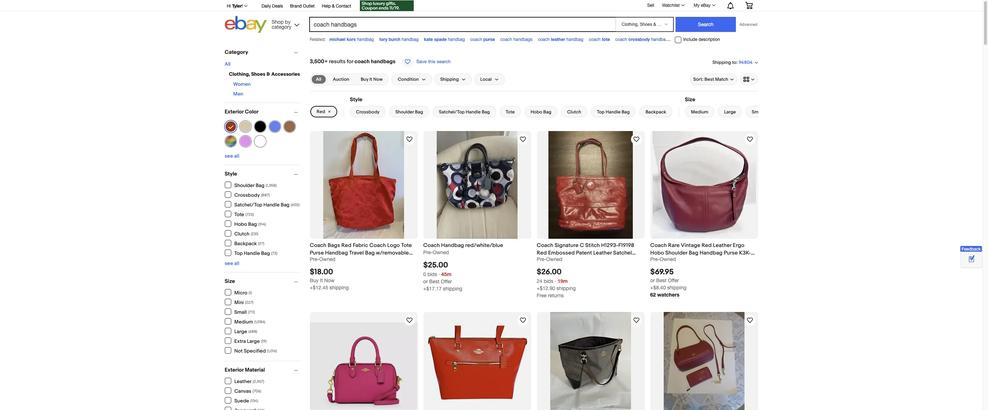 Task type: locate. For each thing, give the bounding box(es) containing it.
1 horizontal spatial or
[[650, 278, 655, 283]]

handbag for spade
[[448, 37, 465, 42]]

see all button up style dropdown button on the left top of the page
[[225, 153, 239, 159]]

coach up embossed
[[537, 242, 553, 249]]

best right sort:
[[705, 77, 714, 82]]

Search for anything text field
[[310, 18, 614, 31]]

0 horizontal spatial bids
[[428, 272, 437, 277]]

1 horizontal spatial best
[[656, 278, 667, 283]]

purse
[[310, 250, 324, 256], [724, 250, 738, 256], [537, 257, 551, 264]]

1 exterior from the top
[[225, 108, 244, 115]]

red right "bags"
[[341, 242, 352, 249]]

crossbody down buy it now link
[[356, 109, 380, 115]]

returns
[[548, 293, 564, 299]]

signature
[[555, 242, 579, 249]]

coach up pouch
[[310, 242, 326, 249]]

shop by category
[[272, 19, 291, 30]]

bag left tote link
[[482, 109, 490, 115]]

0 horizontal spatial best
[[429, 279, 440, 285]]

bids inside $25.00 0 bids · 45m or best offer +$17.17 shipping
[[428, 272, 437, 277]]

1 see all button from the top
[[225, 153, 239, 159]]

daily deals link
[[262, 3, 283, 10]]

clutch right hobo bag
[[567, 109, 581, 115]]

red right vintage
[[702, 242, 712, 249]]

1 vertical spatial see all button
[[225, 260, 239, 267]]

small for small (711)
[[234, 309, 247, 315]]

purse up pouch
[[310, 250, 324, 256]]

2 vertical spatial leather
[[234, 378, 252, 385]]

material
[[245, 367, 265, 374]]

top for top handle bag
[[597, 109, 605, 115]]

1 pre-owned from the left
[[310, 256, 335, 262]]

1 vertical spatial top
[[234, 250, 243, 256]]

3 coach from the left
[[423, 242, 440, 249]]

small inside main content
[[752, 109, 763, 115]]

clutch up backpack (27)
[[234, 231, 249, 237]]

handbag for leather
[[566, 37, 583, 42]]

main content
[[307, 46, 770, 410]]

2 horizontal spatial pre-owned
[[650, 256, 676, 262]]

None submit
[[676, 17, 736, 32]]

1 horizontal spatial tote
[[401, 242, 412, 249]]

coach inside coach purse
[[470, 37, 482, 42]]

1 horizontal spatial ·
[[555, 278, 556, 284]]

watch coach f28467 legacy jacquard ava tote shoulder handbag image
[[632, 316, 641, 325]]

shoes
[[251, 71, 265, 77]]

1 vertical spatial all link
[[312, 75, 326, 84]]

handbag for burch
[[402, 37, 419, 42]]

0 vertical spatial ·
[[439, 272, 440, 277]]

0 vertical spatial bids
[[428, 272, 437, 277]]

1 horizontal spatial purse
[[537, 257, 551, 264]]

0 vertical spatial top
[[597, 109, 605, 115]]

pre- up $18.00
[[310, 256, 319, 262]]

large (688)
[[234, 328, 257, 335]]

k3k-
[[739, 250, 751, 256]]

bids inside $26.00 24 bids · 19m +$12.90 shipping free returns
[[544, 278, 553, 284]]

coach inside coach tote
[[589, 37, 601, 42]]

see all down top handle bag (73) in the left bottom of the page
[[225, 260, 239, 267]]

shipping down 45m
[[443, 286, 462, 292]]

shipping inside $18.00 buy it now +$12.45 shipping
[[330, 285, 349, 291]]

tote left (723)
[[234, 211, 244, 217]]

all down top handle bag (73) in the left bottom of the page
[[234, 260, 239, 267]]

1 vertical spatial it
[[320, 278, 323, 283]]

clutch (231)
[[234, 231, 258, 237]]

0 horizontal spatial now
[[324, 278, 335, 283]]

suede (134)
[[234, 398, 258, 404]]

all
[[225, 61, 231, 67], [316, 77, 321, 82]]

0 horizontal spatial pre-owned
[[310, 256, 335, 262]]

0 vertical spatial exterior
[[225, 108, 244, 115]]

bag left backpack link
[[622, 109, 630, 115]]

0 vertical spatial medium
[[691, 109, 708, 115]]

shipping inside dropdown button
[[440, 77, 459, 82]]

1 vertical spatial hobo
[[234, 221, 247, 227]]

coach signature c stitch h1293-f19198 red embossed patent leather satchel purse link
[[537, 242, 645, 264]]

1 vertical spatial all
[[234, 260, 239, 267]]

1 horizontal spatial handbag
[[441, 242, 464, 249]]

exterior color button
[[225, 108, 301, 115]]

all up style dropdown button on the left top of the page
[[234, 153, 239, 159]]

0 vertical spatial large
[[724, 109, 736, 115]]

coach right the purse on the top
[[500, 37, 512, 42]]

small down 'mini'
[[234, 309, 247, 315]]

satchel/top handle bag link
[[433, 106, 496, 117]]

crossbody (887)
[[234, 192, 270, 198]]

0 vertical spatial shoulder
[[395, 109, 414, 115]]

0 horizontal spatial leather
[[234, 378, 252, 385]]

1 horizontal spatial shipping
[[713, 59, 731, 65]]

handbags right the purse on the top
[[513, 37, 533, 42]]

0 vertical spatial see all
[[225, 153, 239, 159]]

0 vertical spatial it
[[369, 77, 372, 82]]

shoulder for shoulder bag
[[395, 109, 414, 115]]

0 vertical spatial shipping
[[713, 59, 731, 65]]

0 horizontal spatial all link
[[225, 61, 231, 67]]

2 horizontal spatial best
[[705, 77, 714, 82]]

all down the category
[[225, 61, 231, 67]]

coach inside coach handbag red/white/blue pre-owned
[[423, 242, 440, 249]]

category
[[225, 49, 248, 56]]

satchel/top down shipping dropdown button on the left of page
[[439, 109, 465, 115]]

not
[[234, 348, 243, 354]]

all link down the category
[[225, 61, 231, 67]]

handbag inside coach bags red fabric coach logo tote purse handbag travel bag w/removable pouch
[[325, 250, 348, 256]]

all link down 3,500
[[312, 75, 326, 84]]

all
[[234, 153, 239, 159], [234, 260, 239, 267]]

best inside $69.95 or best offer +$8.40 shipping 62 watchers
[[656, 278, 667, 283]]

0 horizontal spatial all
[[225, 61, 231, 67]]

1 horizontal spatial offer
[[668, 278, 679, 283]]

bids up +$12.90 on the right of the page
[[544, 278, 553, 284]]

owned up $18.00
[[319, 256, 335, 262]]

handbag inside michael kors handbag
[[357, 37, 374, 42]]

handbag down "bags"
[[325, 250, 348, 256]]

1 horizontal spatial buy
[[361, 77, 368, 82]]

now
[[373, 77, 383, 82], [324, 278, 335, 283]]

tote for tote (723)
[[234, 211, 244, 217]]

0 vertical spatial handbags
[[513, 37, 533, 42]]

0 horizontal spatial offer
[[441, 279, 452, 285]]

1 horizontal spatial now
[[373, 77, 383, 82]]

shoulder bag link
[[389, 106, 429, 117]]

0 horizontal spatial ·
[[439, 272, 440, 277]]

1 horizontal spatial medium
[[691, 109, 708, 115]]

coach signature c stitch h1293-f19198 red embossed patent leather satchel purse image
[[549, 131, 633, 239]]

· inside $26.00 24 bids · 19m +$12.90 shipping free returns
[[555, 278, 556, 284]]

0 horizontal spatial tote
[[234, 211, 244, 217]]

specified
[[244, 348, 266, 354]]

extra large (19)
[[234, 338, 267, 344]]

pre-owned up $69.95
[[650, 256, 676, 262]]

1 vertical spatial see all
[[225, 260, 239, 267]]

0 vertical spatial style
[[350, 96, 362, 103]]

crossbody inside main content
[[356, 109, 380, 115]]

tote right logo
[[401, 242, 412, 249]]

see all up style dropdown button on the left top of the page
[[225, 153, 239, 159]]

0 vertical spatial tote
[[506, 109, 515, 115]]

2 handbag from the left
[[402, 37, 419, 42]]

1 vertical spatial see
[[225, 260, 233, 267]]

red inside the red link
[[317, 109, 325, 115]]

ergo
[[733, 242, 745, 249]]

account navigation
[[223, 0, 758, 12]]

· left 45m
[[439, 272, 440, 277]]

coach handbag red/white/blue link
[[423, 242, 531, 249]]

style up shoulder bag (1,358)
[[225, 171, 237, 177]]

clothing,
[[229, 71, 250, 77]]

color
[[245, 108, 259, 115]]

0 horizontal spatial top
[[234, 250, 243, 256]]

2 horizontal spatial handbag
[[700, 250, 723, 256]]

clutch for clutch
[[567, 109, 581, 115]]

all for exterior color
[[234, 153, 239, 159]]

1 vertical spatial bids
[[544, 278, 553, 284]]

coach inside coach leather handbag
[[538, 37, 550, 42]]

pre- for $69.95
[[650, 256, 660, 262]]

sell link
[[644, 3, 658, 8]]

1 handbag from the left
[[357, 37, 374, 42]]

see all button for exterior color
[[225, 153, 239, 159]]

backpack (27)
[[234, 240, 264, 247]]

0 horizontal spatial shoulder
[[234, 182, 255, 188]]

0 horizontal spatial it
[[320, 278, 323, 283]]

leather up canvas
[[234, 378, 252, 385]]

coach rare vintage red leather ergo hobo shoulder bag handbag purse k3k- 9219
[[650, 242, 751, 264]]

now left condition
[[373, 77, 383, 82]]

coach left bag
[[674, 37, 685, 42]]

pre-
[[423, 250, 433, 255], [310, 256, 319, 262], [537, 256, 546, 262], [650, 256, 660, 262]]

coach for leather
[[538, 37, 550, 42]]

handbag inside kate spade handbag
[[448, 37, 465, 42]]

handbag right leather at top
[[566, 37, 583, 42]]

shoulder up 'crossbody (887)'
[[234, 182, 255, 188]]

leather inside "coach rare vintage red leather ergo hobo shoulder bag handbag purse k3k- 9219"
[[713, 242, 732, 249]]

1 vertical spatial small
[[234, 309, 247, 315]]

coach left the purse on the top
[[470, 37, 482, 42]]

2 vertical spatial tote
[[401, 242, 412, 249]]

handbag inside coach crossbody handbag
[[651, 37, 668, 42]]

0 vertical spatial see all button
[[225, 153, 239, 159]]

0 horizontal spatial purse
[[310, 250, 324, 256]]

1 vertical spatial handbags
[[371, 58, 396, 65]]

hobo bag (314)
[[234, 221, 266, 227]]

handbag inside tory burch handbag
[[402, 37, 419, 42]]

small right large link
[[752, 109, 763, 115]]

deals
[[272, 4, 283, 9]]

handbag down vintage
[[700, 250, 723, 256]]

0 vertical spatial leather
[[713, 242, 732, 249]]

medium down small (711)
[[234, 319, 253, 325]]

bag
[[415, 109, 423, 115], [482, 109, 490, 115], [543, 109, 551, 115], [622, 109, 630, 115], [256, 182, 264, 188], [281, 202, 290, 208], [248, 221, 257, 227], [365, 250, 375, 256], [689, 250, 698, 256], [261, 250, 270, 256]]

2 horizontal spatial purse
[[724, 250, 738, 256]]

michael
[[329, 37, 345, 42]]

0 horizontal spatial medium
[[234, 319, 253, 325]]

24
[[537, 278, 542, 284]]

2 exterior from the top
[[225, 367, 244, 374]]

c
[[580, 242, 584, 249]]

0 vertical spatial small
[[752, 109, 763, 115]]

coach red apple leather gallery large tote purse # 79609 image
[[423, 326, 531, 407]]

purse
[[483, 37, 495, 42]]

offer
[[668, 278, 679, 283], [441, 279, 452, 285]]

1 horizontal spatial shoulder
[[395, 109, 414, 115]]

3 pre-owned from the left
[[650, 256, 676, 262]]

owned up $26.00
[[546, 256, 562, 262]]

exterior up leather (2,967)
[[225, 367, 244, 374]]

1 all from the top
[[234, 153, 239, 159]]

handle for top handle bag
[[606, 109, 621, 115]]

1 vertical spatial buy
[[310, 278, 319, 283]]

women link
[[233, 81, 251, 87]]

medium (1,086)
[[234, 319, 265, 325]]

· for $26.00
[[555, 278, 556, 284]]

watch coach handbag new with tags mini rowan image
[[405, 316, 414, 325]]

shipping left "to"
[[713, 59, 731, 65]]

1 horizontal spatial bids
[[544, 278, 553, 284]]

· for $25.00
[[439, 272, 440, 277]]

1 horizontal spatial clutch
[[567, 109, 581, 115]]

handbags up buy it now link
[[371, 58, 396, 65]]

· inside $25.00 0 bids · 45m or best offer +$17.17 shipping
[[439, 272, 440, 277]]

micro
[[234, 290, 247, 296]]

1 vertical spatial ·
[[555, 278, 556, 284]]

owned up $69.95
[[660, 256, 676, 262]]

or down 0
[[423, 279, 428, 285]]

purse inside coach signature c stitch h1293-f19198 red embossed patent leather satchel purse
[[537, 257, 551, 264]]

purse down ergo in the right of the page
[[724, 250, 738, 256]]

3 handbag from the left
[[448, 37, 465, 42]]

0 vertical spatial now
[[373, 77, 383, 82]]

leather
[[713, 242, 732, 249], [593, 250, 612, 256], [234, 378, 252, 385]]

hobo for hobo bag
[[531, 109, 542, 115]]

best inside $25.00 0 bids · 45m or best offer +$17.17 shipping
[[429, 279, 440, 285]]

coach for tote
[[589, 37, 601, 42]]

1 vertical spatial size
[[225, 278, 235, 285]]

(711)
[[248, 310, 255, 314]]

style up crossbody link
[[350, 96, 362, 103]]

shipping down search
[[440, 77, 459, 82]]

buy down 3,500 + results for coach handbags
[[361, 77, 368, 82]]

1 vertical spatial clutch
[[234, 231, 249, 237]]

large up extra
[[234, 328, 247, 335]]

coach bags red fabric coach logo tote purse handbag travel bag w/removable pouch heading
[[310, 242, 413, 264]]

4 coach from the left
[[537, 242, 553, 249]]

0 horizontal spatial small
[[234, 309, 247, 315]]

all inside main content
[[316, 77, 321, 82]]

canvas (706)
[[234, 388, 261, 394]]

my
[[694, 3, 700, 8]]

leather left ergo in the right of the page
[[713, 242, 732, 249]]

1 vertical spatial style
[[225, 171, 237, 177]]

1 vertical spatial satchel/top
[[234, 202, 262, 208]]

+$12.90
[[537, 286, 555, 291]]

clutch for clutch (231)
[[234, 231, 249, 237]]

it up +$12.45
[[320, 278, 323, 283]]

coach inside coach signature c stitch h1293-f19198 red embossed patent leather satchel purse
[[537, 242, 553, 249]]

offer inside $25.00 0 bids · 45m or best offer +$17.17 shipping
[[441, 279, 452, 285]]

stitch
[[585, 242, 600, 249]]

hobo up 9219
[[650, 250, 664, 256]]

coach inside coach crossbody handbag
[[615, 37, 627, 42]]

handbag up $25.00
[[441, 242, 464, 249]]

buy it now
[[361, 77, 383, 82]]

not specified (1,016)
[[234, 348, 277, 354]]

or inside $25.00 0 bids · 45m or best offer +$17.17 shipping
[[423, 279, 428, 285]]

2 see all from the top
[[225, 260, 239, 267]]

1 horizontal spatial crossbody
[[356, 109, 380, 115]]

fabric
[[353, 242, 368, 249]]

2 horizontal spatial hobo
[[650, 250, 664, 256]]

pre- up $69.95
[[650, 256, 660, 262]]

pre-owned up $26.00
[[537, 256, 562, 262]]

0 vertical spatial backpack
[[646, 109, 666, 115]]

shipping inside shipping to : 94804
[[713, 59, 731, 65]]

handbag right crossbody
[[651, 37, 668, 42]]

handbag right spade
[[448, 37, 465, 42]]

$18.00
[[310, 268, 333, 277]]

0 vertical spatial satchel/top
[[439, 109, 465, 115]]

see
[[225, 153, 233, 159], [225, 260, 233, 267]]

1 horizontal spatial &
[[332, 4, 335, 9]]

4 handbag from the left
[[566, 37, 583, 42]]

1 vertical spatial shoulder
[[234, 182, 255, 188]]

all down 3,500
[[316, 77, 321, 82]]

purse inside coach bags red fabric coach logo tote purse handbag travel bag w/removable pouch
[[310, 250, 324, 256]]

5 handbag from the left
[[651, 37, 668, 42]]

1 horizontal spatial hobo
[[531, 109, 542, 115]]

canvas
[[234, 388, 251, 394]]

2 horizontal spatial shoulder
[[665, 250, 688, 256]]

bids for $26.00
[[544, 278, 553, 284]]

2 pre-owned from the left
[[537, 256, 562, 262]]

1 vertical spatial exterior
[[225, 367, 244, 374]]

0 vertical spatial see
[[225, 153, 233, 159]]

+
[[324, 58, 328, 65]]

handbag right burch
[[402, 37, 419, 42]]

coach up 9219
[[650, 242, 667, 249]]

0 horizontal spatial &
[[266, 71, 270, 77]]

leather down h1293-
[[593, 250, 612, 256]]

large inside main content
[[724, 109, 736, 115]]

shoulder
[[395, 109, 414, 115], [234, 182, 255, 188], [665, 250, 688, 256]]

coach up $25.00
[[423, 242, 440, 249]]

coach right for
[[355, 58, 370, 65]]

buy
[[361, 77, 368, 82], [310, 278, 319, 283]]

shoulder up watch coach bags red fabric coach logo tote purse handbag travel bag w/removable pouch
[[395, 109, 414, 115]]

related:
[[310, 37, 326, 42]]

it inside $18.00 buy it now +$12.45 shipping
[[320, 278, 323, 283]]

1 horizontal spatial pre-owned
[[537, 256, 562, 262]]

pre- up $26.00
[[537, 256, 546, 262]]

tote left hobo bag
[[506, 109, 515, 115]]

1 horizontal spatial size
[[685, 96, 695, 103]]

0 vertical spatial all
[[234, 153, 239, 159]]

handle for satchel/top handle bag
[[466, 109, 481, 115]]

size up the micro
[[225, 278, 235, 285]]

top down backpack (27)
[[234, 250, 243, 256]]

hi tyler !
[[227, 3, 243, 9]]

bag left (314)
[[248, 221, 257, 227]]

pre- inside coach handbag red/white/blue pre-owned
[[423, 250, 433, 255]]

handbag inside "coach rare vintage red leather ergo hobo shoulder bag handbag purse k3k- 9219"
[[700, 250, 723, 256]]

men
[[233, 91, 243, 97]]

0 vertical spatial &
[[332, 4, 335, 9]]

tory
[[379, 37, 387, 42]]

1 coach from the left
[[310, 242, 326, 249]]

· left 19m
[[555, 278, 556, 284]]

bids right 0
[[428, 272, 437, 277]]

1 horizontal spatial handbags
[[513, 37, 533, 42]]

& right help
[[332, 4, 335, 9]]

handbag inside coach handbag red/white/blue pre-owned
[[441, 242, 464, 249]]

1 horizontal spatial backpack
[[646, 109, 666, 115]]

5 coach from the left
[[650, 242, 667, 249]]

spade
[[434, 37, 447, 42]]

logo
[[387, 242, 400, 249]]

1 see all from the top
[[225, 153, 239, 159]]

or
[[650, 278, 655, 283], [423, 279, 428, 285]]

2 see from the top
[[225, 260, 233, 267]]

0 horizontal spatial or
[[423, 279, 428, 285]]

offer down 45m
[[441, 279, 452, 285]]

backpack for backpack
[[646, 109, 666, 115]]

pre- for $18.00
[[310, 256, 319, 262]]

shipping inside $26.00 24 bids · 19m +$12.90 shipping free returns
[[557, 286, 576, 291]]

satchel
[[613, 250, 632, 256]]

medium left large link
[[691, 109, 708, 115]]

2 see all button from the top
[[225, 260, 239, 267]]

handbag inside coach leather handbag
[[566, 37, 583, 42]]

best up +$8.40
[[656, 278, 667, 283]]

red down the all text box
[[317, 109, 325, 115]]

handbag for crossbody
[[651, 37, 668, 42]]

offer down $69.95
[[668, 278, 679, 283]]

1 vertical spatial now
[[324, 278, 335, 283]]

shipping up watchers
[[667, 285, 687, 291]]

shoulder down rare
[[665, 250, 688, 256]]

shipping down 19m
[[557, 286, 576, 291]]

(134)
[[250, 399, 258, 403]]

men link
[[233, 91, 243, 97]]

coach handbag red/white/blue image
[[437, 131, 518, 239]]

1 vertical spatial leather
[[593, 250, 612, 256]]

coach left logo
[[369, 242, 386, 249]]

0 horizontal spatial clutch
[[234, 231, 249, 237]]

handbag for kors
[[357, 37, 374, 42]]

satchel/top up (723)
[[234, 202, 262, 208]]

pre-owned
[[310, 256, 335, 262], [537, 256, 562, 262], [650, 256, 676, 262]]

coach leather handbag
[[538, 37, 583, 42]]

exterior left color
[[225, 108, 244, 115]]

shipping inside $69.95 or best offer +$8.40 shipping 62 watchers
[[667, 285, 687, 291]]

red left embossed
[[537, 250, 547, 256]]

bags
[[328, 242, 340, 249]]

1 see from the top
[[225, 153, 233, 159]]

crossbody down shoulder bag (1,358)
[[234, 192, 260, 198]]

it down 3,500 + results for coach handbags
[[369, 77, 372, 82]]

$26.00 24 bids · 19m +$12.90 shipping free returns
[[537, 268, 576, 299]]

1 horizontal spatial it
[[369, 77, 372, 82]]

coach left leather at top
[[538, 37, 550, 42]]

2 all from the top
[[234, 260, 239, 267]]

sort: best match button
[[690, 74, 737, 85]]

top
[[597, 109, 605, 115], [234, 250, 243, 256]]

bag down fabric in the bottom of the page
[[365, 250, 375, 256]]

handbag right kors
[[357, 37, 374, 42]]

sort:
[[693, 77, 704, 82]]

coach bag
[[674, 37, 694, 42]]

medium for medium (1,086)
[[234, 319, 253, 325]]

1 vertical spatial large
[[234, 328, 247, 335]]

all link
[[225, 61, 231, 67], [312, 75, 326, 84]]

buy up +$12.45
[[310, 278, 319, 283]]

coach for $69.95
[[650, 242, 667, 249]]

see all button down top handle bag (73) in the left bottom of the page
[[225, 260, 239, 267]]

(27)
[[258, 241, 264, 246]]

1 vertical spatial &
[[266, 71, 270, 77]]

coach inside "coach rare vintage red leather ergo hobo shoulder bag handbag purse k3k- 9219"
[[650, 242, 667, 249]]

clutch inside "link"
[[567, 109, 581, 115]]

coach left tote
[[589, 37, 601, 42]]

coach for $18.00
[[310, 242, 326, 249]]



Task type: describe. For each thing, give the bounding box(es) containing it.
best inside dropdown button
[[705, 77, 714, 82]]

bag left (602)
[[281, 202, 290, 208]]

include
[[683, 37, 697, 42]]

coach for bag
[[674, 37, 685, 42]]

help & contact link
[[322, 3, 351, 10]]

+$17.17
[[423, 286, 442, 292]]

women men
[[233, 81, 251, 97]]

auction
[[333, 77, 349, 82]]

2 vertical spatial large
[[247, 338, 260, 344]]

coach f28467 legacy jacquard ava tote shoulder handbag image
[[550, 312, 631, 410]]

category button
[[225, 49, 301, 56]]

coach rare vintage red leather ergo hobo shoulder bag handbag purse k3k- 9219 heading
[[650, 242, 755, 264]]

medium for medium
[[691, 109, 708, 115]]

handle for satchel/top handle bag (602)
[[263, 202, 280, 208]]

backpack for backpack (27)
[[234, 240, 257, 247]]

watchlist
[[662, 3, 680, 8]]

coach bags red fabric coach logo tote purse handbag travel bag w/removable pouch link
[[310, 242, 418, 264]]

backpack link
[[640, 106, 672, 117]]

red inside coach signature c stitch h1293-f19198 red embossed patent leather satchel purse
[[537, 250, 547, 256]]

0 vertical spatial size
[[685, 96, 695, 103]]

watch coach signature c stitch h1293-f19198 red embossed patent leather satchel purse image
[[632, 135, 641, 144]]

crossbody link
[[350, 106, 386, 117]]

top for top handle bag (73)
[[234, 250, 243, 256]]

see all button for style
[[225, 260, 239, 267]]

exterior material
[[225, 367, 265, 374]]

tory burch handbag
[[379, 37, 419, 42]]

daily deals
[[262, 4, 283, 9]]

bag inside "coach rare vintage red leather ergo hobo shoulder bag handbag purse k3k- 9219"
[[689, 250, 698, 256]]

pre-owned for $18.00
[[310, 256, 335, 262]]

style button
[[225, 171, 301, 177]]

see all for style
[[225, 260, 239, 267]]

search
[[437, 59, 451, 64]]

crossbody for crossbody
[[356, 109, 380, 115]]

red inside "coach rare vintage red leather ergo hobo shoulder bag handbag purse k3k- 9219"
[[702, 242, 712, 249]]

now inside $18.00 buy it now +$12.45 shipping
[[324, 278, 335, 283]]

medium link
[[685, 106, 715, 117]]

daily
[[262, 4, 271, 9]]

large for large
[[724, 109, 736, 115]]

bag
[[687, 37, 694, 42]]

(1)
[[249, 290, 252, 295]]

exterior for exterior color
[[225, 108, 244, 115]]

large link
[[718, 106, 742, 117]]

small for small
[[752, 109, 763, 115]]

michael kors handbag
[[329, 37, 374, 42]]

auction link
[[329, 75, 354, 84]]

1 horizontal spatial style
[[350, 96, 362, 103]]

women
[[233, 81, 251, 87]]

exterior for exterior material
[[225, 367, 244, 374]]

1 horizontal spatial all link
[[312, 75, 326, 84]]

vintage
[[681, 242, 700, 249]]

save this search
[[416, 59, 451, 64]]

offer inside $69.95 or best offer +$8.40 shipping 62 watchers
[[668, 278, 679, 283]]

sell
[[647, 3, 654, 8]]

watch coach handbag and wallet set preowned excellent condition image
[[746, 316, 754, 325]]

(73)
[[271, 251, 277, 256]]

small link
[[746, 106, 769, 117]]

main content containing $25.00
[[307, 46, 770, 410]]

$69.95 or best offer +$8.40 shipping 62 watchers
[[650, 268, 687, 298]]

coach signature c stitch h1293-f19198 red embossed patent leather satchel purse heading
[[537, 242, 636, 264]]

leather inside coach signature c stitch h1293-f19198 red embossed patent leather satchel purse
[[593, 250, 612, 256]]

shoulder inside "coach rare vintage red leather ergo hobo shoulder bag handbag purse k3k- 9219"
[[665, 250, 688, 256]]

3,500 + results for coach handbags
[[310, 58, 396, 65]]

crossbody for crossbody (887)
[[234, 192, 260, 198]]

satchel/top for satchel/top handle bag (602)
[[234, 202, 262, 208]]

tyler
[[232, 3, 242, 9]]

buy inside $18.00 buy it now +$12.45 shipping
[[310, 278, 319, 283]]

coach purse
[[470, 37, 495, 42]]

0 horizontal spatial handbags
[[371, 58, 396, 65]]

$69.95
[[650, 268, 674, 277]]

travel
[[349, 250, 364, 256]]

shipping for shipping
[[440, 77, 459, 82]]

owned for $69.95
[[660, 256, 676, 262]]

62
[[650, 292, 656, 298]]

extra
[[234, 338, 246, 344]]

shop by category banner
[[223, 0, 758, 35]]

brand outlet link
[[290, 3, 315, 10]]

coach handbag new with tags mini rowan image
[[310, 322, 418, 410]]

see for exterior color
[[225, 153, 233, 159]]

sort: best match
[[693, 77, 728, 82]]

bag left (73)
[[261, 250, 270, 256]]

$26.00
[[537, 268, 562, 277]]

watch coach handbag red/white/blue image
[[519, 135, 527, 144]]

hobo inside "coach rare vintage red leather ergo hobo shoulder bag handbag purse k3k- 9219"
[[650, 250, 664, 256]]

satchel/top for satchel/top handle bag
[[439, 109, 465, 115]]

coach signature c stitch h1293-f19198 red embossed patent leather satchel purse
[[537, 242, 634, 264]]

clothing, shoes & accessories
[[229, 71, 300, 77]]

bag inside coach bags red fabric coach logo tote purse handbag travel bag w/removable pouch
[[365, 250, 375, 256]]

owned for $26.00
[[546, 256, 562, 262]]

advanced
[[740, 22, 757, 27]]

hobo for hobo bag (314)
[[234, 221, 247, 227]]

2 coach from the left
[[369, 242, 386, 249]]

suede
[[234, 398, 249, 404]]

coach handbag red/white/blue heading
[[423, 242, 503, 249]]

listing options selector. gallery view selected. image
[[743, 77, 755, 82]]

shoulder bag (1,358)
[[234, 182, 277, 188]]

watch coach bags red fabric coach logo tote purse handbag travel bag w/removable pouch image
[[405, 135, 414, 144]]

top handle bag (73)
[[234, 250, 277, 256]]

tote (723)
[[234, 211, 254, 217]]

coach for crossbody
[[615, 37, 627, 42]]

shipping inside $25.00 0 bids · 45m or best offer +$17.17 shipping
[[443, 286, 462, 292]]

coach for handbags
[[500, 37, 512, 42]]

get the coupon image
[[360, 0, 414, 11]]

match
[[715, 77, 728, 82]]

large for large (688)
[[234, 328, 247, 335]]

watch coach rare vintage red leather ergo hobo shoulder bag handbag purse k3k-9219 image
[[746, 135, 754, 144]]

red inside coach bags red fabric coach logo tote purse handbag travel bag w/removable pouch
[[341, 242, 352, 249]]

coach bags red fabric coach logo tote purse handbag travel bag w/removable pouch image
[[323, 131, 404, 239]]

tote for tote
[[506, 109, 515, 115]]

bag down condition dropdown button
[[415, 109, 423, 115]]

coach for $26.00
[[537, 242, 553, 249]]

coach for purse
[[470, 37, 482, 42]]

brand outlet
[[290, 4, 315, 9]]

(314)
[[258, 222, 266, 226]]

f19198
[[618, 242, 634, 249]]

bag left clutch "link"
[[543, 109, 551, 115]]

0 vertical spatial all
[[225, 61, 231, 67]]

(1,016)
[[267, 349, 277, 353]]

micro (1)
[[234, 290, 252, 296]]

bag up '(887)'
[[256, 182, 264, 188]]

help
[[322, 4, 331, 9]]

(2,967)
[[253, 379, 264, 384]]

ebay
[[701, 3, 711, 8]]

coach bags red fabric coach logo tote purse handbag travel bag w/removable pouch
[[310, 242, 412, 264]]

red link
[[310, 106, 337, 117]]

pre-owned for $69.95
[[650, 256, 676, 262]]

watch coach red apple leather gallery large tote purse # 79609 image
[[519, 316, 527, 325]]

0 horizontal spatial style
[[225, 171, 237, 177]]

crossbody
[[628, 37, 650, 42]]

embossed
[[548, 250, 575, 256]]

+$12.45
[[310, 285, 328, 291]]

handle for top handle bag (73)
[[244, 250, 260, 256]]

none submit inside shop by category banner
[[676, 17, 736, 32]]

$18.00 buy it now +$12.45 shipping
[[310, 268, 349, 291]]

leather
[[551, 37, 565, 42]]

save this search button
[[400, 56, 453, 68]]

!
[[242, 4, 243, 9]]

description
[[699, 37, 720, 42]]

pre- for $26.00
[[537, 256, 546, 262]]

0 horizontal spatial size
[[225, 278, 235, 285]]

owned for $18.00
[[319, 256, 335, 262]]

shipping for shipping to : 94804
[[713, 59, 731, 65]]

pre-owned for $26.00
[[537, 256, 562, 262]]

advanced link
[[736, 17, 757, 32]]

see all for exterior color
[[225, 153, 239, 159]]

brand
[[290, 4, 302, 9]]

shoulder for shoulder bag (1,358)
[[234, 182, 255, 188]]

coach rare vintage red leather ergo hobo shoulder bag handbag purse k3k-9219 image
[[652, 131, 756, 239]]

kors
[[347, 37, 356, 42]]

All selected text field
[[316, 76, 321, 83]]

see for style
[[225, 260, 233, 267]]

coach handbag and wallet set preowned excellent condition image
[[664, 312, 745, 410]]

0 vertical spatial buy
[[361, 77, 368, 82]]

tote
[[602, 37, 610, 42]]

coach crossbody handbag
[[615, 37, 668, 42]]

tote inside coach bags red fabric coach logo tote purse handbag travel bag w/removable pouch
[[401, 242, 412, 249]]

satchel/top handle bag
[[439, 109, 490, 115]]

watchers
[[657, 292, 679, 298]]

category
[[272, 24, 291, 30]]

top handle bag link
[[591, 106, 636, 117]]

red/white/blue
[[465, 242, 503, 249]]

0
[[423, 272, 426, 277]]

your shopping cart image
[[745, 2, 753, 9]]

or inside $69.95 or best offer +$8.40 shipping 62 watchers
[[650, 278, 655, 283]]

leather (2,967)
[[234, 378, 264, 385]]

purse inside "coach rare vintage red leather ergo hobo shoulder bag handbag purse k3k- 9219"
[[724, 250, 738, 256]]

outlet
[[303, 4, 315, 9]]

coach handbag red/white/blue pre-owned
[[423, 242, 503, 255]]

owned inside coach handbag red/white/blue pre-owned
[[433, 250, 449, 255]]

(1,086)
[[254, 320, 265, 324]]

my ebay link
[[690, 1, 719, 10]]

bids for $25.00
[[428, 272, 437, 277]]

(688)
[[248, 329, 257, 334]]

& inside account navigation
[[332, 4, 335, 9]]

all for style
[[234, 260, 239, 267]]

by
[[285, 19, 291, 25]]



Task type: vqa. For each thing, say whether or not it's contained in the screenshot.


